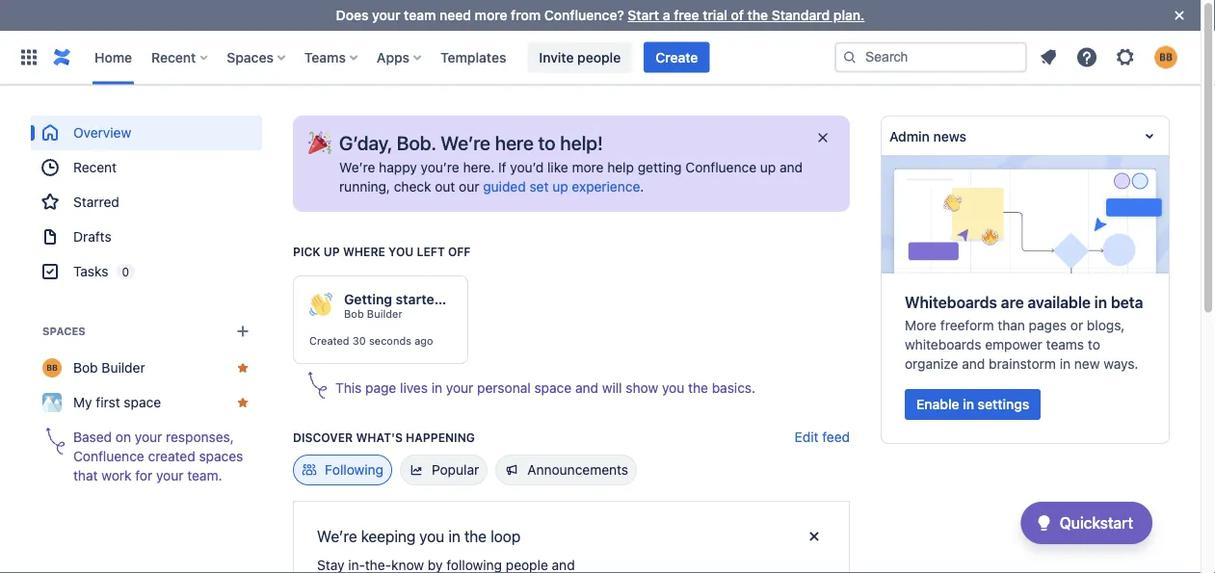 Task type: locate. For each thing, give the bounding box(es) containing it.
builder up my first space
[[102, 360, 145, 376]]

in inside getting started in confluence bob builder
[[446, 291, 458, 307]]

1 vertical spatial bob builder link
[[31, 351, 262, 385]]

overview link
[[31, 116, 262, 150]]

1 horizontal spatial confluence
[[461, 291, 535, 307]]

recent up starred
[[73, 159, 117, 175]]

2 horizontal spatial confluence
[[685, 159, 756, 175]]

spaces
[[199, 449, 243, 464]]

created 30 seconds ago
[[309, 335, 433, 347]]

2 horizontal spatial you
[[662, 380, 684, 396]]

2 vertical spatial we're
[[317, 528, 357, 546]]

you
[[388, 245, 414, 258], [662, 380, 684, 396], [419, 528, 444, 546]]

0 vertical spatial we're
[[441, 131, 490, 154]]

0 vertical spatial bob builder link
[[344, 307, 402, 321]]

2 vertical spatial and
[[575, 380, 598, 396]]

0 vertical spatial you
[[388, 245, 414, 258]]

for
[[135, 468, 152, 484]]

organize
[[905, 356, 958, 372]]

starred link
[[31, 185, 262, 220]]

confluence inside the we're happy you're here. if you'd like more help getting confluence up and running, check out our
[[685, 159, 756, 175]]

starred
[[73, 194, 119, 210]]

1 horizontal spatial bob
[[344, 308, 364, 320]]

running,
[[339, 179, 390, 195]]

we're inside the we're happy you're here. if you'd like more help getting confluence up and running, check out our
[[339, 159, 375, 175]]

builder down getting
[[367, 308, 402, 320]]

builder
[[367, 308, 402, 320], [102, 360, 145, 376]]

0 vertical spatial the
[[747, 7, 768, 23]]

pick up where you left off
[[293, 245, 471, 258]]

whiteboards
[[905, 293, 997, 312]]

templates link
[[435, 42, 512, 73]]

confluence inside getting started in confluence bob builder
[[461, 291, 535, 307]]

1 vertical spatial and
[[962, 356, 985, 372]]

tasks
[[73, 264, 108, 279]]

1 vertical spatial close image
[[815, 130, 831, 145]]

bob builder link up created 30 seconds ago
[[344, 307, 402, 321]]

global element
[[12, 30, 834, 84]]

created
[[148, 449, 195, 464]]

1 horizontal spatial spaces
[[227, 49, 274, 65]]

1 unstar this space image from the top
[[235, 360, 251, 376]]

0 vertical spatial up
[[760, 159, 776, 175]]

in down teams
[[1060, 356, 1071, 372]]

brainstorm
[[989, 356, 1056, 372]]

pick
[[293, 245, 320, 258]]

edit feed
[[795, 429, 850, 445]]

from
[[511, 7, 541, 23]]

you right keeping
[[419, 528, 444, 546]]

my first space
[[73, 395, 161, 410]]

admin news button
[[882, 117, 1169, 155]]

we're up here.
[[441, 131, 490, 154]]

unstar this space image for my first space
[[235, 395, 251, 410]]

bob builder link
[[344, 307, 402, 321], [31, 351, 262, 385]]

bob builder link up my first space
[[31, 351, 262, 385]]

drafts
[[73, 229, 111, 245]]

1 horizontal spatial and
[[780, 159, 803, 175]]

in inside enable in settings link
[[963, 396, 974, 412]]

group
[[31, 116, 262, 289]]

confluence?
[[544, 7, 624, 23]]

spaces
[[227, 49, 274, 65], [42, 325, 86, 338]]

banner containing home
[[0, 30, 1201, 85]]

1 vertical spatial confluence
[[461, 291, 535, 307]]

confluence down off
[[461, 291, 535, 307]]

0 vertical spatial more
[[475, 7, 507, 23]]

invite
[[539, 49, 574, 65]]

created
[[309, 335, 349, 347]]

more down 'help!'
[[572, 159, 604, 175]]

you left left
[[388, 245, 414, 258]]

1 vertical spatial builder
[[102, 360, 145, 376]]

we're up running,
[[339, 159, 375, 175]]

page
[[365, 380, 396, 396]]

out
[[435, 179, 455, 195]]

1 vertical spatial more
[[572, 159, 604, 175]]

a
[[663, 7, 670, 23]]

2 vertical spatial you
[[419, 528, 444, 546]]

we're left keeping
[[317, 528, 357, 546]]

0 horizontal spatial you
[[388, 245, 414, 258]]

recent right home
[[151, 49, 196, 65]]

edit
[[795, 429, 818, 445]]

to up new
[[1088, 337, 1100, 353]]

recent
[[151, 49, 196, 65], [73, 159, 117, 175]]

team
[[404, 7, 436, 23]]

confluence image
[[50, 46, 73, 69]]

1 vertical spatial you
[[662, 380, 684, 396]]

0 horizontal spatial confluence
[[73, 449, 144, 464]]

2 horizontal spatial the
[[747, 7, 768, 23]]

1 horizontal spatial builder
[[367, 308, 402, 320]]

recent inside dropdown button
[[151, 49, 196, 65]]

search image
[[842, 50, 858, 65]]

0 horizontal spatial and
[[575, 380, 598, 396]]

:wave: image
[[309, 293, 332, 316]]

are
[[1001, 293, 1024, 312]]

work
[[101, 468, 132, 484]]

0 horizontal spatial recent
[[73, 159, 117, 175]]

spaces up bob builder
[[42, 325, 86, 338]]

unstar this space image inside my first space link
[[235, 395, 251, 410]]

1 horizontal spatial to
[[1088, 337, 1100, 353]]

settings icon image
[[1114, 46, 1137, 69]]

1 horizontal spatial up
[[552, 179, 568, 195]]

1 vertical spatial we're
[[339, 159, 375, 175]]

welcome banner image
[[308, 131, 331, 154]]

2 horizontal spatial up
[[760, 159, 776, 175]]

confluence right getting
[[685, 159, 756, 175]]

0 horizontal spatial space
[[124, 395, 161, 410]]

group containing overview
[[31, 116, 262, 289]]

notification icon image
[[1037, 46, 1060, 69]]

freeform
[[940, 317, 994, 333]]

1 horizontal spatial recent
[[151, 49, 196, 65]]

unstar this space image inside bob builder link
[[235, 360, 251, 376]]

unstar this space image up spaces on the left bottom of page
[[235, 395, 251, 410]]

unstar this space image down create a space image
[[235, 360, 251, 376]]

0 horizontal spatial bob
[[73, 360, 98, 376]]

news
[[933, 128, 966, 144]]

this
[[335, 380, 362, 396]]

in right enable
[[963, 396, 974, 412]]

based on your responses, confluence created spaces that work for your team.
[[73, 429, 243, 484]]

the left 'basics.'
[[688, 380, 708, 396]]

off
[[448, 245, 471, 258]]

in right lives
[[431, 380, 442, 396]]

need
[[439, 7, 471, 23]]

guided set up experience .
[[483, 179, 644, 195]]

the
[[747, 7, 768, 23], [688, 380, 708, 396], [464, 528, 487, 546]]

guided set up experience link
[[483, 179, 640, 195]]

1 horizontal spatial you
[[419, 528, 444, 546]]

1 vertical spatial spaces
[[42, 325, 86, 338]]

0 vertical spatial bob
[[344, 308, 364, 320]]

1 horizontal spatial bob builder link
[[344, 307, 402, 321]]

up
[[760, 159, 776, 175], [552, 179, 568, 195], [324, 245, 340, 258]]

:wave: image
[[309, 293, 332, 316]]

banner
[[0, 30, 1201, 85]]

1 horizontal spatial more
[[572, 159, 604, 175]]

0 vertical spatial recent
[[151, 49, 196, 65]]

more left the from
[[475, 7, 507, 23]]

discover
[[293, 431, 353, 444]]

announcements button
[[495, 455, 637, 486]]

more
[[475, 7, 507, 23], [572, 159, 604, 175]]

g'day,
[[339, 131, 392, 154]]

2 horizontal spatial and
[[962, 356, 985, 372]]

to up like
[[538, 131, 556, 154]]

0 horizontal spatial the
[[464, 528, 487, 546]]

getting
[[638, 159, 682, 175]]

spaces right "recent" dropdown button
[[227, 49, 274, 65]]

following button
[[293, 455, 392, 486]]

you right show at the right of the page
[[662, 380, 684, 396]]

0 horizontal spatial close image
[[815, 130, 831, 145]]

close image
[[1168, 4, 1191, 27], [815, 130, 831, 145]]

admin news
[[889, 128, 966, 144]]

1 vertical spatial bob
[[73, 360, 98, 376]]

and
[[780, 159, 803, 175], [962, 356, 985, 372], [575, 380, 598, 396]]

we're
[[441, 131, 490, 154], [339, 159, 375, 175], [317, 528, 357, 546]]

2 vertical spatial confluence
[[73, 449, 144, 464]]

drafts link
[[31, 220, 262, 254]]

1 vertical spatial to
[[1088, 337, 1100, 353]]

confluence up work
[[73, 449, 144, 464]]

we're happy you're here. if you'd like more help getting confluence up and running, check out our
[[339, 159, 803, 195]]

bob up my
[[73, 360, 98, 376]]

space right personal
[[534, 380, 572, 396]]

enable in settings link
[[905, 389, 1041, 420]]

templates
[[440, 49, 506, 65]]

0 vertical spatial confluence
[[685, 159, 756, 175]]

0
[[122, 265, 129, 278]]

in right started
[[446, 291, 458, 307]]

teams
[[304, 49, 346, 65]]

close message box image
[[803, 525, 826, 548]]

bob down getting
[[344, 308, 364, 320]]

on
[[116, 429, 131, 445]]

your left team
[[372, 7, 400, 23]]

0 vertical spatial to
[[538, 131, 556, 154]]

in up blogs, on the bottom of the page
[[1094, 293, 1107, 312]]

beta
[[1111, 293, 1143, 312]]

popular button
[[400, 455, 488, 486]]

0 vertical spatial spaces
[[227, 49, 274, 65]]

happy
[[379, 159, 417, 175]]

0 vertical spatial and
[[780, 159, 803, 175]]

0 horizontal spatial to
[[538, 131, 556, 154]]

1 vertical spatial the
[[688, 380, 708, 396]]

0 vertical spatial builder
[[367, 308, 402, 320]]

first
[[96, 395, 120, 410]]

space right first
[[124, 395, 161, 410]]

the right of
[[747, 7, 768, 23]]

1 horizontal spatial space
[[534, 380, 572, 396]]

0 horizontal spatial spaces
[[42, 325, 86, 338]]

2 unstar this space image from the top
[[235, 395, 251, 410]]

1 horizontal spatial the
[[688, 380, 708, 396]]

1 vertical spatial unstar this space image
[[235, 395, 251, 410]]

quickstart button
[[1021, 502, 1152, 544]]

more inside the we're happy you're here. if you'd like more help getting confluence up and running, check out our
[[572, 159, 604, 175]]

0 vertical spatial unstar this space image
[[235, 360, 251, 376]]

unstar this space image
[[235, 360, 251, 376], [235, 395, 251, 410]]

0 horizontal spatial up
[[324, 245, 340, 258]]

my
[[73, 395, 92, 410]]

the left loop
[[464, 528, 487, 546]]

whiteboards are available in beta more freeform than pages or blogs, whiteboards empower teams to organize and brainstorm in new ways.
[[905, 293, 1143, 372]]

0 vertical spatial close image
[[1168, 4, 1191, 27]]



Task type: describe. For each thing, give the bounding box(es) containing it.
getting
[[344, 291, 392, 307]]

this page lives in your personal space and will show you the basics.
[[335, 380, 755, 396]]

you'd
[[510, 159, 544, 175]]

we're keeping you in the loop
[[317, 528, 520, 546]]

settings
[[978, 396, 1029, 412]]

plan.
[[833, 7, 865, 23]]

your down created
[[156, 468, 184, 484]]

space inside my first space link
[[124, 395, 161, 410]]

teams button
[[299, 42, 365, 73]]

invite people button
[[527, 42, 632, 73]]

loop
[[491, 528, 520, 546]]

getting started in confluence bob builder
[[344, 291, 535, 320]]

create link
[[644, 42, 710, 73]]

overview
[[73, 125, 131, 141]]

like
[[547, 159, 568, 175]]

or
[[1070, 317, 1083, 333]]

bob inside getting started in confluence bob builder
[[344, 308, 364, 320]]

your right on
[[135, 429, 162, 445]]

personal
[[477, 380, 531, 396]]

you're
[[421, 159, 459, 175]]

left
[[417, 245, 445, 258]]

does
[[336, 7, 368, 23]]

where
[[343, 245, 385, 258]]

available
[[1028, 293, 1091, 312]]

of
[[731, 7, 744, 23]]

trial
[[703, 7, 727, 23]]

create
[[655, 49, 698, 65]]

appswitcher icon image
[[17, 46, 40, 69]]

seconds
[[369, 335, 411, 347]]

blogs,
[[1087, 317, 1125, 333]]

lives
[[400, 380, 428, 396]]

create a space image
[[231, 320, 254, 343]]

does your team need more from confluence? start a free trial of the standard plan.
[[336, 7, 865, 23]]

than
[[998, 317, 1025, 333]]

people
[[577, 49, 621, 65]]

confluence image
[[50, 46, 73, 69]]

spaces inside popup button
[[227, 49, 274, 65]]

admin
[[889, 128, 930, 144]]

popular
[[432, 462, 479, 478]]

1 vertical spatial up
[[552, 179, 568, 195]]

that
[[73, 468, 98, 484]]

announcements
[[527, 462, 628, 478]]

home link
[[89, 42, 138, 73]]

will
[[602, 380, 622, 396]]

Search field
[[834, 42, 1027, 73]]

in left loop
[[448, 528, 460, 546]]

teams
[[1046, 337, 1084, 353]]

to inside whiteboards are available in beta more freeform than pages or blogs, whiteboards empower teams to organize and brainstorm in new ways.
[[1088, 337, 1100, 353]]

keeping
[[361, 528, 415, 546]]

we're for keeping
[[317, 528, 357, 546]]

up inside the we're happy you're here. if you'd like more help getting confluence up and running, check out our
[[760, 159, 776, 175]]

1 vertical spatial recent
[[73, 159, 117, 175]]

ways.
[[1103, 356, 1138, 372]]

responses,
[[166, 429, 234, 445]]

.
[[640, 179, 644, 195]]

invite people
[[539, 49, 621, 65]]

experience
[[572, 179, 640, 195]]

enable
[[916, 396, 959, 412]]

based
[[73, 429, 112, 445]]

set
[[529, 179, 549, 195]]

if
[[498, 159, 506, 175]]

recent link
[[31, 150, 262, 185]]

your left personal
[[446, 380, 473, 396]]

apps button
[[371, 42, 429, 73]]

what's
[[356, 431, 403, 444]]

help!
[[560, 131, 603, 154]]

and inside the we're happy you're here. if you'd like more help getting confluence up and running, check out our
[[780, 159, 803, 175]]

feed
[[822, 429, 850, 445]]

edit feed button
[[795, 428, 850, 447]]

happening
[[406, 431, 475, 444]]

following
[[325, 462, 383, 478]]

0 horizontal spatial builder
[[102, 360, 145, 376]]

0 horizontal spatial bob builder link
[[31, 351, 262, 385]]

g'day, bob. we're here to help!
[[339, 131, 603, 154]]

discover what's happening
[[293, 431, 475, 444]]

2 vertical spatial up
[[324, 245, 340, 258]]

show
[[626, 380, 658, 396]]

recent button
[[146, 42, 215, 73]]

we're for happy
[[339, 159, 375, 175]]

started
[[396, 291, 443, 307]]

here
[[495, 131, 534, 154]]

builder inside getting started in confluence bob builder
[[367, 308, 402, 320]]

our
[[459, 179, 479, 195]]

home
[[94, 49, 132, 65]]

standard
[[772, 7, 830, 23]]

check
[[394, 179, 431, 195]]

pages
[[1029, 317, 1067, 333]]

enable in settings
[[916, 396, 1029, 412]]

check image
[[1033, 512, 1056, 535]]

bob builder
[[73, 360, 145, 376]]

and inside whiteboards are available in beta more freeform than pages or blogs, whiteboards empower teams to organize and brainstorm in new ways.
[[962, 356, 985, 372]]

quickstart
[[1060, 514, 1133, 532]]

1 horizontal spatial close image
[[1168, 4, 1191, 27]]

free
[[674, 7, 699, 23]]

here.
[[463, 159, 495, 175]]

guided
[[483, 179, 526, 195]]

unstar this space image for bob builder
[[235, 360, 251, 376]]

confluence inside based on your responses, confluence created spaces that work for your team.
[[73, 449, 144, 464]]

0 horizontal spatial more
[[475, 7, 507, 23]]

more
[[905, 317, 937, 333]]

help icon image
[[1075, 46, 1098, 69]]

2 vertical spatial the
[[464, 528, 487, 546]]

help
[[607, 159, 634, 175]]



Task type: vqa. For each thing, say whether or not it's contained in the screenshot.
bottommost Product Management 'button'
no



